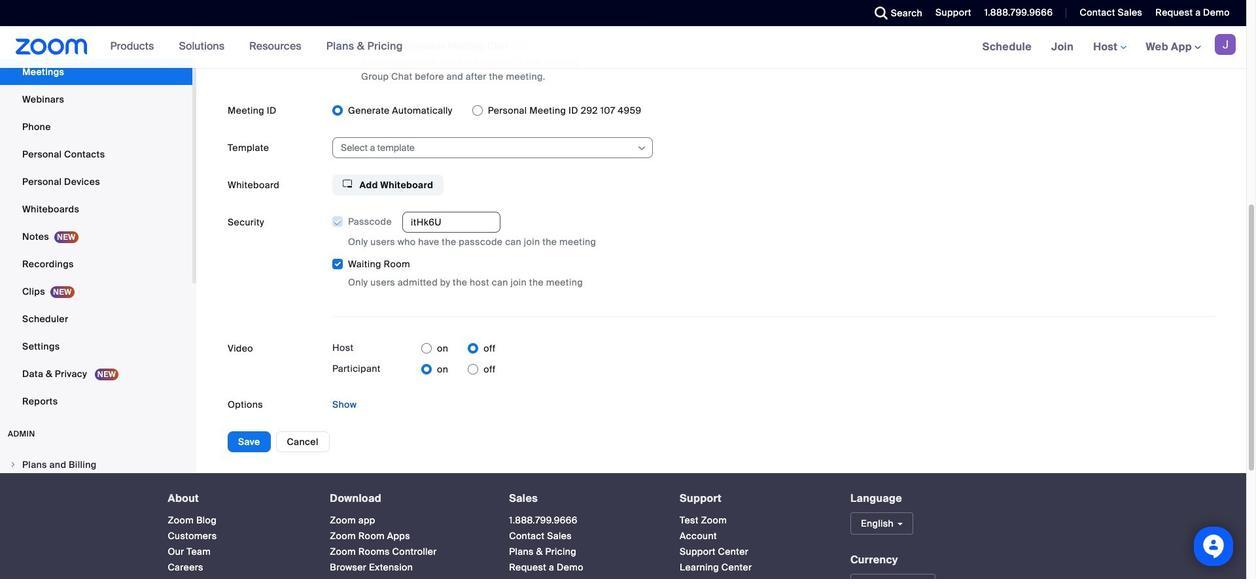 Task type: locate. For each thing, give the bounding box(es) containing it.
heading
[[168, 494, 307, 505], [330, 494, 486, 505], [509, 494, 657, 505], [680, 494, 827, 505]]

show options image
[[637, 144, 647, 154]]

option group
[[333, 100, 1216, 121], [422, 339, 496, 360], [422, 360, 496, 381]]

group
[[332, 212, 1216, 290]]

menu item
[[0, 453, 192, 478]]

add whiteboard image
[[343, 180, 352, 189]]

zoom logo image
[[16, 39, 87, 55]]

None text field
[[403, 212, 501, 233]]

banner
[[0, 26, 1247, 69]]

personal menu menu
[[0, 4, 192, 417]]

1 heading from the left
[[168, 494, 307, 505]]

menu item inside the side navigation navigation
[[0, 453, 192, 478]]

4 heading from the left
[[680, 494, 827, 505]]

profile picture image
[[1216, 34, 1236, 55]]

side navigation navigation
[[0, 0, 196, 580]]

select meeting template text field
[[341, 138, 636, 158]]

3 heading from the left
[[509, 494, 657, 505]]



Task type: describe. For each thing, give the bounding box(es) containing it.
right image
[[9, 462, 17, 470]]

meetings navigation
[[973, 26, 1247, 69]]

2 heading from the left
[[330, 494, 486, 505]]

product information navigation
[[101, 26, 413, 68]]



Task type: vqa. For each thing, say whether or not it's contained in the screenshot.
menu bar
no



